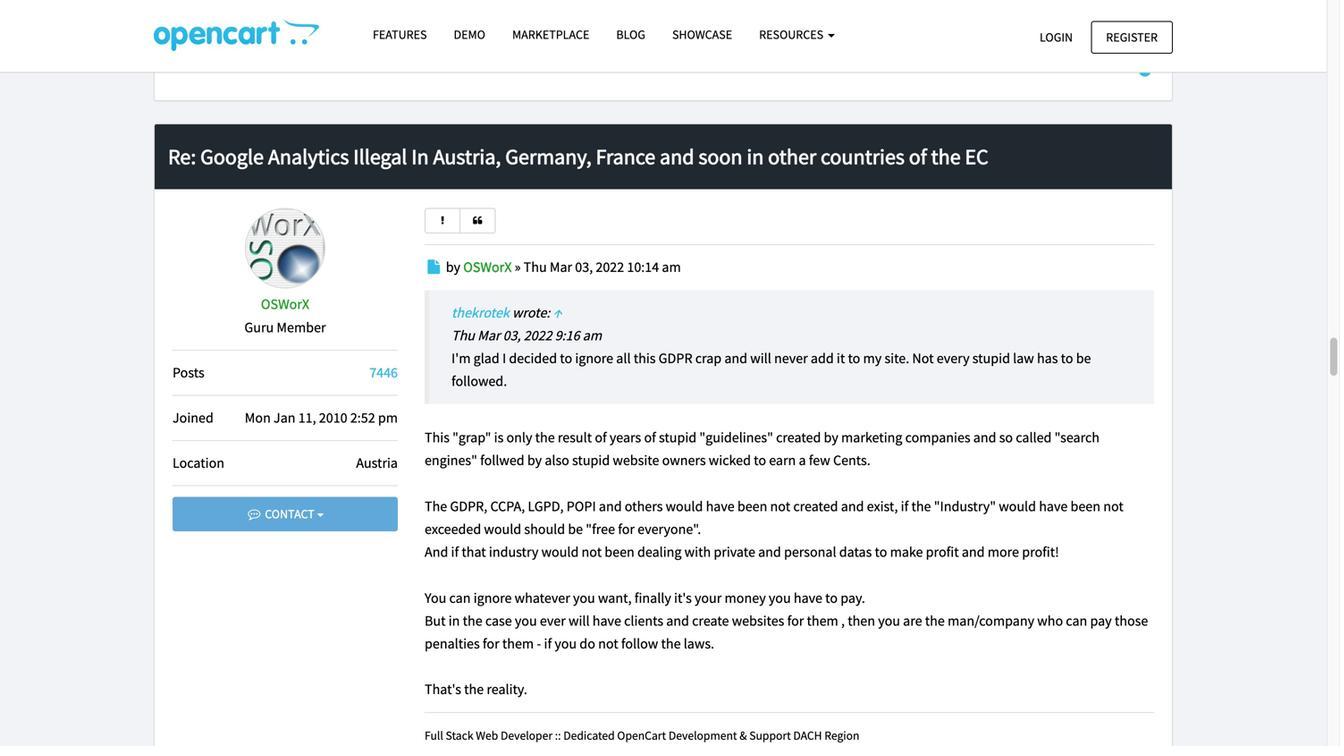 Task type: locate. For each thing, give the bounding box(es) containing it.
them left the , on the right of page
[[807, 612, 839, 630]]

1 vertical spatial osworx link
[[261, 295, 310, 313]]

report this post image
[[437, 216, 449, 226]]

whatever
[[515, 589, 571, 607]]

0 vertical spatial for
[[618, 520, 635, 538]]

10:14
[[627, 258, 659, 276]]

dach
[[794, 727, 823, 743]]

ignore
[[576, 349, 614, 367], [474, 589, 512, 607]]

for inside 'the gdpr, ccpa, lgpd, popi and others would have been not created and exist, if the "industry" would have been not exceeded would should be "free for everyone". and if that industry would not been dealing with private and personal datas to make profit and more profit!'
[[618, 520, 635, 538]]

and inside thekrotek wrote: ↑ thu mar 03, 2022 9:16 am i'm glad i decided to ignore all this gdpr crap and will never add it to my site. not every stupid law has to be followed.
[[725, 349, 748, 367]]

1 vertical spatial can
[[1067, 612, 1088, 630]]

if right -
[[544, 635, 552, 653]]

0 vertical spatial created
[[777, 429, 822, 446]]

to
[[560, 349, 573, 367], [848, 349, 861, 367], [1061, 349, 1074, 367], [754, 451, 767, 469], [875, 543, 888, 561], [826, 589, 838, 607]]

"search
[[1055, 429, 1100, 446]]

so
[[1000, 429, 1014, 446]]

1 vertical spatial am
[[583, 326, 602, 344]]

created inside the this "grap" is only the result of years of stupid "guidelines" created by marketing companies and so called "search engines" follwed by also stupid website owners wicked to earn a few cents.
[[777, 429, 822, 446]]

am for 10:14
[[662, 258, 681, 276]]

11,
[[299, 409, 316, 427]]

2022 up decided
[[524, 326, 552, 344]]

2022 inside thekrotek wrote: ↑ thu mar 03, 2022 9:16 am i'm glad i decided to ignore all this gdpr crap and will never add it to my site. not every stupid law has to be followed.
[[524, 326, 552, 344]]

dedicated
[[564, 727, 615, 743]]

and left "soon"
[[660, 143, 695, 170]]

03,
[[575, 258, 593, 276], [503, 326, 521, 344]]

mar up glad
[[478, 326, 500, 344]]

if right exist, at the right of the page
[[901, 497, 909, 515]]

to inside 'the gdpr, ccpa, lgpd, popi and others would have been not created and exist, if the "industry" would have been not exceeded would should be "free for everyone". and if that industry would not been dealing with private and personal datas to make profit and more profit!'
[[875, 543, 888, 561]]

others
[[625, 497, 663, 515]]

to left "earn"
[[754, 451, 767, 469]]

created
[[777, 429, 822, 446], [794, 497, 839, 515]]

the right exist, at the right of the page
[[912, 497, 932, 515]]

osworx
[[464, 258, 512, 276], [261, 295, 310, 313]]

0 vertical spatial by
[[446, 258, 461, 276]]

0 vertical spatial osworx link
[[464, 258, 512, 276]]

to left the pay.
[[826, 589, 838, 607]]

0 vertical spatial stupid
[[973, 349, 1011, 367]]

have
[[706, 497, 735, 515], [1040, 497, 1068, 515], [794, 589, 823, 607], [593, 612, 622, 630]]

will left never
[[751, 349, 772, 367]]

1 horizontal spatial be
[[1077, 349, 1092, 367]]

1 horizontal spatial osworx link
[[464, 258, 512, 276]]

"free
[[586, 520, 615, 538]]

by up few
[[824, 429, 839, 446]]

contact button
[[173, 497, 398, 531]]

pay.
[[841, 589, 866, 607]]

0 horizontal spatial be
[[568, 520, 583, 538]]

1 vertical spatial in
[[449, 612, 460, 630]]

thekrotek wrote: ↑ thu mar 03, 2022 9:16 am i'm glad i decided to ignore all this gdpr crap and will never add it to my site. not every stupid law has to be followed.
[[452, 303, 1092, 390]]

thu for wrote:
[[452, 326, 475, 344]]

if right and
[[451, 543, 459, 561]]

in right 'but' on the bottom left of page
[[449, 612, 460, 630]]

,
[[842, 612, 845, 630]]

ignore inside thekrotek wrote: ↑ thu mar 03, 2022 9:16 am i'm glad i decided to ignore all this gdpr crap and will never add it to my site. not every stupid law has to be followed.
[[576, 349, 614, 367]]

osworx link left »
[[464, 258, 512, 276]]

those
[[1115, 612, 1149, 630]]

exceeded
[[425, 520, 481, 538]]

to right has on the right top of the page
[[1061, 349, 1074, 367]]

1 vertical spatial by
[[824, 429, 839, 446]]

demo
[[454, 26, 486, 42]]

followed.
[[452, 372, 507, 390]]

»
[[515, 258, 521, 276]]

with
[[685, 543, 711, 561]]

earn
[[769, 451, 796, 469]]

0 horizontal spatial in
[[449, 612, 460, 630]]

am inside thekrotek wrote: ↑ thu mar 03, 2022 9:16 am i'm glad i decided to ignore all this gdpr crap and will never add it to my site. not every stupid law has to be followed.
[[583, 326, 602, 344]]

and inside "you can ignore whatever you want, finally it's your money you have to pay. but in the case you ever will have clients and create websites for them , then you are the man/company who can pay those penalties for them - if you do not follow the laws."
[[667, 612, 690, 630]]

1 horizontal spatial if
[[544, 635, 552, 653]]

1 horizontal spatial thu
[[524, 258, 547, 276]]

0 horizontal spatial am
[[583, 326, 602, 344]]

0 horizontal spatial if
[[451, 543, 459, 561]]

you left want,
[[573, 589, 596, 607]]

am
[[662, 258, 681, 276], [583, 326, 602, 344]]

for for websites
[[788, 612, 804, 630]]

1 vertical spatial created
[[794, 497, 839, 515]]

ignore up case
[[474, 589, 512, 607]]

not
[[913, 349, 934, 367]]

0 vertical spatial thu
[[524, 258, 547, 276]]

1 horizontal spatial been
[[738, 497, 768, 515]]

thu
[[524, 258, 547, 276], [452, 326, 475, 344]]

developer
[[501, 727, 553, 743]]

ignore left all
[[576, 349, 614, 367]]

1 vertical spatial 03,
[[503, 326, 521, 344]]

1 horizontal spatial mar
[[550, 258, 573, 276]]

osworx left »
[[464, 258, 512, 276]]

region
[[825, 727, 860, 743]]

stupid inside thekrotek wrote: ↑ thu mar 03, 2022 9:16 am i'm glad i decided to ignore all this gdpr crap and will never add it to my site. not every stupid law has to be followed.
[[973, 349, 1011, 367]]

the right only
[[536, 429, 555, 446]]

mar for osworx
[[550, 258, 573, 276]]

features
[[373, 26, 427, 42]]

not
[[771, 497, 791, 515], [1104, 497, 1124, 515], [582, 543, 602, 561], [599, 635, 619, 653]]

1 vertical spatial mar
[[478, 326, 500, 344]]

created up a
[[777, 429, 822, 446]]

0 horizontal spatial thu
[[452, 326, 475, 344]]

years
[[610, 429, 642, 446]]

0 horizontal spatial will
[[569, 612, 590, 630]]

1 horizontal spatial in
[[747, 143, 764, 170]]

your
[[695, 589, 722, 607]]

0 vertical spatial 2022
[[596, 258, 625, 276]]

be inside thekrotek wrote: ↑ thu mar 03, 2022 9:16 am i'm glad i decided to ignore all this gdpr crap and will never add it to my site. not every stupid law has to be followed.
[[1077, 349, 1092, 367]]

but
[[425, 612, 446, 630]]

ignore inside "you can ignore whatever you want, finally it's your money you have to pay. but in the case you ever will have clients and create websites for them , then you are the man/company who can pay those penalties for them - if you do not follow the laws."
[[474, 589, 512, 607]]

"industry"
[[935, 497, 997, 515]]

post image
[[425, 260, 443, 274]]

1 vertical spatial them
[[503, 635, 534, 653]]

the inside the this "grap" is only the result of years of stupid "guidelines" created by marketing companies and so called "search engines" follwed by also stupid website owners wicked to earn a few cents.
[[536, 429, 555, 446]]

1 vertical spatial for
[[788, 612, 804, 630]]

been down "search
[[1071, 497, 1101, 515]]

mon
[[245, 409, 271, 427]]

them left -
[[503, 635, 534, 653]]

0 horizontal spatial 03,
[[503, 326, 521, 344]]

2022 left 10:14
[[596, 258, 625, 276]]

1 horizontal spatial 2022
[[596, 258, 625, 276]]

am right 10:14
[[662, 258, 681, 276]]

will up do
[[569, 612, 590, 630]]

for right websites
[[788, 612, 804, 630]]

cents.
[[834, 451, 871, 469]]

the
[[932, 143, 961, 170], [536, 429, 555, 446], [912, 497, 932, 515], [463, 612, 483, 630], [926, 612, 945, 630], [661, 635, 681, 653], [464, 680, 484, 698]]

marketplace
[[513, 26, 590, 42]]

and right crap
[[725, 349, 748, 367]]

mar inside thekrotek wrote: ↑ thu mar 03, 2022 9:16 am i'm glad i decided to ignore all this gdpr crap and will never add it to my site. not every stupid law has to be followed.
[[478, 326, 500, 344]]

you up -
[[515, 612, 537, 630]]

1 vertical spatial thu
[[452, 326, 475, 344]]

mar
[[550, 258, 573, 276], [478, 326, 500, 344]]

1 horizontal spatial by
[[528, 451, 542, 469]]

1 vertical spatial ignore
[[474, 589, 512, 607]]

wrote:
[[513, 303, 550, 321]]

0 horizontal spatial osworx link
[[261, 295, 310, 313]]

1 horizontal spatial am
[[662, 258, 681, 276]]

by left also
[[528, 451, 542, 469]]

in
[[747, 143, 764, 170], [449, 612, 460, 630]]

2022
[[596, 258, 625, 276], [524, 326, 552, 344]]

1 vertical spatial osworx
[[261, 295, 310, 313]]

will inside thekrotek wrote: ↑ thu mar 03, 2022 9:16 am i'm glad i decided to ignore all this gdpr crap and will never add it to my site. not every stupid law has to be followed.
[[751, 349, 772, 367]]

thu inside thekrotek wrote: ↑ thu mar 03, 2022 9:16 am i'm glad i decided to ignore all this gdpr crap and will never add it to my site. not every stupid law has to be followed.
[[452, 326, 475, 344]]

1 horizontal spatial ignore
[[576, 349, 614, 367]]

2 vertical spatial if
[[544, 635, 552, 653]]

of left the "years"
[[595, 429, 607, 446]]

stack
[[446, 727, 474, 743]]

1 horizontal spatial them
[[807, 612, 839, 630]]

0 vertical spatial can
[[450, 589, 471, 607]]

crap
[[696, 349, 722, 367]]

1 horizontal spatial 03,
[[575, 258, 593, 276]]

register link
[[1092, 21, 1174, 54]]

be
[[1077, 349, 1092, 367], [568, 520, 583, 538]]

by right the post image
[[446, 258, 461, 276]]

features link
[[360, 19, 441, 50]]

03, left 10:14
[[575, 258, 593, 276]]

follow
[[622, 635, 659, 653]]

2 horizontal spatial stupid
[[973, 349, 1011, 367]]

thu right »
[[524, 258, 547, 276]]

osworx link up member
[[261, 295, 310, 313]]

the inside 'the gdpr, ccpa, lgpd, popi and others would have been not created and exist, if the "industry" would have been not exceeded would should be "free for everyone". and if that industry would not been dealing with private and personal datas to make profit and more profit!'
[[912, 497, 932, 515]]

created down few
[[794, 497, 839, 515]]

thu up i'm
[[452, 326, 475, 344]]

in right "soon"
[[747, 143, 764, 170]]

am right 9:16
[[583, 326, 602, 344]]

datas
[[840, 543, 872, 561]]

osworx inside osworx guru member
[[261, 295, 310, 313]]

mar right »
[[550, 258, 573, 276]]

0 horizontal spatial mar
[[478, 326, 500, 344]]

re: google analytics illegal in austria, germany, france and soon in other countries of the ec link
[[168, 143, 989, 170]]

↑ link
[[553, 303, 562, 321]]

the
[[425, 497, 447, 515]]

site.
[[885, 349, 910, 367]]

1 vertical spatial if
[[451, 543, 459, 561]]

can left pay
[[1067, 612, 1088, 630]]

and left so
[[974, 429, 997, 446]]

0 vertical spatial if
[[901, 497, 909, 515]]

countries
[[821, 143, 905, 170]]

1 vertical spatial 2022
[[524, 326, 552, 344]]

germany,
[[506, 143, 592, 170]]

to down 9:16
[[560, 349, 573, 367]]

1 horizontal spatial osworx
[[464, 258, 512, 276]]

you left do
[[555, 635, 577, 653]]

0 horizontal spatial 2022
[[524, 326, 552, 344]]

been up private
[[738, 497, 768, 515]]

created for "guidelines"
[[777, 429, 822, 446]]

0 horizontal spatial stupid
[[573, 451, 610, 469]]

2 horizontal spatial by
[[824, 429, 839, 446]]

the right that's at the left bottom
[[464, 680, 484, 698]]

reply with quote image
[[472, 216, 484, 226]]

resources
[[760, 26, 826, 42]]

for right "free
[[618, 520, 635, 538]]

0 vertical spatial osworx
[[464, 258, 512, 276]]

1 vertical spatial be
[[568, 520, 583, 538]]

osworx up member
[[261, 295, 310, 313]]

03, up i
[[503, 326, 521, 344]]

to right datas
[[875, 543, 888, 561]]

0 horizontal spatial osworx
[[261, 295, 310, 313]]

can right you
[[450, 589, 471, 607]]

0 horizontal spatial ignore
[[474, 589, 512, 607]]

login link
[[1025, 21, 1089, 54]]

2 horizontal spatial for
[[788, 612, 804, 630]]

of right countries
[[909, 143, 927, 170]]

would down "ccpa,"
[[484, 520, 522, 538]]

stupid up owners
[[659, 429, 697, 446]]

1 horizontal spatial stupid
[[659, 429, 697, 446]]

for down case
[[483, 635, 500, 653]]

and left the "more"
[[962, 543, 985, 561]]

jan
[[274, 409, 296, 427]]

1 horizontal spatial for
[[618, 520, 635, 538]]

will inside "you can ignore whatever you want, finally it's your money you have to pay. but in the case you ever will have clients and create websites for them , then you are the man/company who can pay those penalties for them - if you do not follow the laws."
[[569, 612, 590, 630]]

websites
[[732, 612, 785, 630]]

9:16
[[555, 326, 580, 344]]

1 horizontal spatial of
[[644, 429, 656, 446]]

you can ignore whatever you want, finally it's your money you have to pay. but in the case you ever will have clients and create websites for them , then you are the man/company who can pay those penalties for them - if you do not follow the laws.
[[425, 589, 1149, 653]]

1 vertical spatial will
[[569, 612, 590, 630]]

stupid left law
[[973, 349, 1011, 367]]

would down should
[[542, 543, 579, 561]]

i
[[503, 349, 506, 367]]

1 vertical spatial stupid
[[659, 429, 697, 446]]

↑
[[553, 303, 562, 321]]

demo link
[[441, 19, 499, 50]]

2 vertical spatial by
[[528, 451, 542, 469]]

opencart
[[618, 727, 667, 743]]

for for "free
[[618, 520, 635, 538]]

will for and
[[751, 349, 772, 367]]

make
[[891, 543, 924, 561]]

stupid down "result" at the left
[[573, 451, 610, 469]]

support
[[750, 727, 791, 743]]

the gdpr, ccpa, lgpd, popi and others would have been not created and exist, if the "industry" would have been not exceeded would should be "free for everyone". and if that industry would not been dealing with private and personal datas to make profit and more profit!
[[425, 497, 1124, 561]]

0 vertical spatial will
[[751, 349, 772, 367]]

and down the it's
[[667, 612, 690, 630]]

2 vertical spatial for
[[483, 635, 500, 653]]

lgpd,
[[528, 497, 564, 515]]

0 vertical spatial be
[[1077, 349, 1092, 367]]

0 vertical spatial 03,
[[575, 258, 593, 276]]

1 horizontal spatial will
[[751, 349, 772, 367]]

be right has on the right top of the page
[[1077, 349, 1092, 367]]

to inside the this "grap" is only the result of years of stupid "guidelines" created by marketing companies and so called "search engines" follwed by also stupid website owners wicked to earn a few cents.
[[754, 451, 767, 469]]

03, inside thekrotek wrote: ↑ thu mar 03, 2022 9:16 am i'm glad i decided to ignore all this gdpr crap and will never add it to my site. not every stupid law has to be followed.
[[503, 326, 521, 344]]

clients
[[624, 612, 664, 630]]

are
[[904, 612, 923, 630]]

of right the "years"
[[644, 429, 656, 446]]

profit
[[926, 543, 960, 561]]

0 vertical spatial mar
[[550, 258, 573, 276]]

0 vertical spatial am
[[662, 258, 681, 276]]

thu for osworx
[[524, 258, 547, 276]]

osworx link
[[464, 258, 512, 276], [261, 295, 310, 313]]

created inside 'the gdpr, ccpa, lgpd, popi and others would have been not created and exist, if the "industry" would have been not exceeded would should be "free for everyone". and if that industry would not been dealing with private and personal datas to make profit and more profit!'
[[794, 497, 839, 515]]

"guidelines"
[[700, 429, 774, 446]]

be down popi
[[568, 520, 583, 538]]

have down wicked
[[706, 497, 735, 515]]

been down "free
[[605, 543, 635, 561]]

0 vertical spatial ignore
[[576, 349, 614, 367]]

can
[[450, 589, 471, 607], [1067, 612, 1088, 630]]



Task type: describe. For each thing, give the bounding box(es) containing it.
0 horizontal spatial by
[[446, 258, 461, 276]]

decided
[[509, 349, 557, 367]]

gdpr,
[[450, 497, 488, 515]]

2022 for 10:14
[[596, 258, 625, 276]]

the left laws. on the bottom right of page
[[661, 635, 681, 653]]

the right are
[[926, 612, 945, 630]]

profit!
[[1023, 543, 1060, 561]]

will for ever
[[569, 612, 590, 630]]

ec
[[966, 143, 989, 170]]

follwed
[[480, 451, 525, 469]]

also
[[545, 451, 570, 469]]

everyone".
[[638, 520, 702, 538]]

laws.
[[684, 635, 715, 653]]

france
[[596, 143, 656, 170]]

created for not
[[794, 497, 839, 515]]

austria,
[[433, 143, 501, 170]]

-
[[537, 635, 541, 653]]

commenting o image
[[246, 508, 262, 520]]

to inside "you can ignore whatever you want, finally it's your money you have to pay. but in the case you ever will have clients and create websites for them , then you are the man/company who can pay those penalties for them - if you do not follow the laws."
[[826, 589, 838, 607]]

7446
[[370, 363, 398, 381]]

soon
[[699, 143, 743, 170]]

you up websites
[[769, 589, 791, 607]]

money
[[725, 589, 766, 607]]

thekrotek
[[452, 303, 510, 321]]

top image
[[1136, 63, 1155, 78]]

owners
[[662, 451, 706, 469]]

it
[[837, 349, 846, 367]]

web
[[476, 727, 499, 743]]

engines"
[[425, 451, 478, 469]]

pay
[[1091, 612, 1112, 630]]

analytics
[[268, 143, 349, 170]]

man/company
[[948, 612, 1035, 630]]

companies
[[906, 429, 971, 446]]

mar for wrote:
[[478, 326, 500, 344]]

2:52
[[350, 409, 375, 427]]

blog link
[[603, 19, 659, 50]]

0 horizontal spatial them
[[503, 635, 534, 653]]

user avatar image
[[245, 208, 326, 289]]

you
[[425, 589, 447, 607]]

this
[[425, 429, 450, 446]]

and
[[425, 543, 448, 561]]

finally
[[635, 589, 672, 607]]

marketing
[[842, 429, 903, 446]]

am for 9:16
[[583, 326, 602, 344]]

0 horizontal spatial been
[[605, 543, 635, 561]]

want,
[[598, 589, 632, 607]]

industry
[[489, 543, 539, 561]]

by osworx » thu mar 03, 2022 10:14 am
[[446, 258, 681, 276]]

0 horizontal spatial of
[[595, 429, 607, 446]]

and up "free
[[599, 497, 622, 515]]

and inside the this "grap" is only the result of years of stupid "guidelines" created by marketing companies and so called "search engines" follwed by also stupid website owners wicked to earn a few cents.
[[974, 429, 997, 446]]

location
[[173, 454, 225, 472]]

2022 for 9:16
[[524, 326, 552, 344]]

gdpr
[[659, 349, 693, 367]]

full stack web developer :: dedicated opencart development & support dach region
[[425, 727, 860, 743]]

full
[[425, 727, 444, 743]]

if inside "you can ignore whatever you want, finally it's your money you have to pay. but in the case you ever will have clients and create websites for them , then you are the man/company who can pay those penalties for them - if you do not follow the laws."
[[544, 635, 552, 653]]

add
[[811, 349, 834, 367]]

i'm
[[452, 349, 471, 367]]

in
[[412, 143, 429, 170]]

should
[[525, 520, 565, 538]]

has
[[1038, 349, 1059, 367]]

in inside "you can ignore whatever you want, finally it's your money you have to pay. but in the case you ever will have clients and create websites for them , then you are the man/company who can pay those penalties for them - if you do not follow the laws."
[[449, 612, 460, 630]]

re: google analytics illegal in austria, germany, france and soon in other countries of the ec
[[168, 143, 989, 170]]

this "grap" is only the result of years of stupid "guidelines" created by marketing companies and so called "search engines" follwed by also stupid website owners wicked to earn a few cents.
[[425, 429, 1100, 469]]

03, for 10:14
[[575, 258, 593, 276]]

pm
[[378, 409, 398, 427]]

case
[[486, 612, 512, 630]]

more
[[988, 543, 1020, 561]]

the left case
[[463, 612, 483, 630]]

have up the profit!
[[1040, 497, 1068, 515]]

0 vertical spatial them
[[807, 612, 839, 630]]

and right private
[[759, 543, 782, 561]]

is
[[494, 429, 504, 446]]

law
[[1014, 349, 1035, 367]]

thekrotek link
[[452, 303, 510, 321]]

0 vertical spatial in
[[747, 143, 764, 170]]

dealing
[[638, 543, 682, 561]]

member
[[277, 318, 326, 336]]

all
[[617, 349, 631, 367]]

posts
[[173, 363, 205, 381]]

0 horizontal spatial for
[[483, 635, 500, 653]]

would up the "more"
[[999, 497, 1037, 515]]

::
[[555, 727, 561, 743]]

0 horizontal spatial can
[[450, 589, 471, 607]]

the left ec
[[932, 143, 961, 170]]

2 vertical spatial stupid
[[573, 451, 610, 469]]

joined
[[173, 409, 214, 427]]

osworx guru member
[[245, 295, 326, 336]]

ever
[[540, 612, 566, 630]]

exist,
[[867, 497, 899, 515]]

only
[[507, 429, 533, 446]]

showcase link
[[659, 19, 746, 50]]

mon jan 11, 2010 2:52 pm
[[245, 409, 398, 427]]

every
[[937, 349, 970, 367]]

development
[[669, 727, 738, 743]]

illegal
[[354, 143, 407, 170]]

contact
[[262, 506, 317, 522]]

have down want,
[[593, 612, 622, 630]]

be inside 'the gdpr, ccpa, lgpd, popi and others would have been not created and exist, if the "industry" would have been not exceeded would should be "free for everyone". and if that industry would not been dealing with private and personal datas to make profit and more profit!'
[[568, 520, 583, 538]]

never
[[775, 349, 808, 367]]

1 horizontal spatial can
[[1067, 612, 1088, 630]]

2 horizontal spatial if
[[901, 497, 909, 515]]

a
[[799, 451, 806, 469]]

03, for 9:16
[[503, 326, 521, 344]]

marketplace link
[[499, 19, 603, 50]]

few
[[809, 451, 831, 469]]

2 horizontal spatial been
[[1071, 497, 1101, 515]]

my
[[864, 349, 882, 367]]

2 horizontal spatial of
[[909, 143, 927, 170]]

have left the pay.
[[794, 589, 823, 607]]

blog
[[617, 26, 646, 42]]

not inside "you can ignore whatever you want, finally it's your money you have to pay. but in the case you ever will have clients and create websites for them , then you are the man/company who can pay those penalties for them - if you do not follow the laws."
[[599, 635, 619, 653]]

and left exist, at the right of the page
[[842, 497, 865, 515]]

you left are
[[879, 612, 901, 630]]

to right the it
[[848, 349, 861, 367]]

register
[[1107, 29, 1158, 45]]

would up everyone".
[[666, 497, 703, 515]]

google
[[200, 143, 264, 170]]

guru
[[245, 318, 274, 336]]

penalties
[[425, 635, 480, 653]]

login
[[1040, 29, 1074, 45]]

that's
[[425, 680, 461, 698]]



Task type: vqa. For each thing, say whether or not it's contained in the screenshot.
Google
yes



